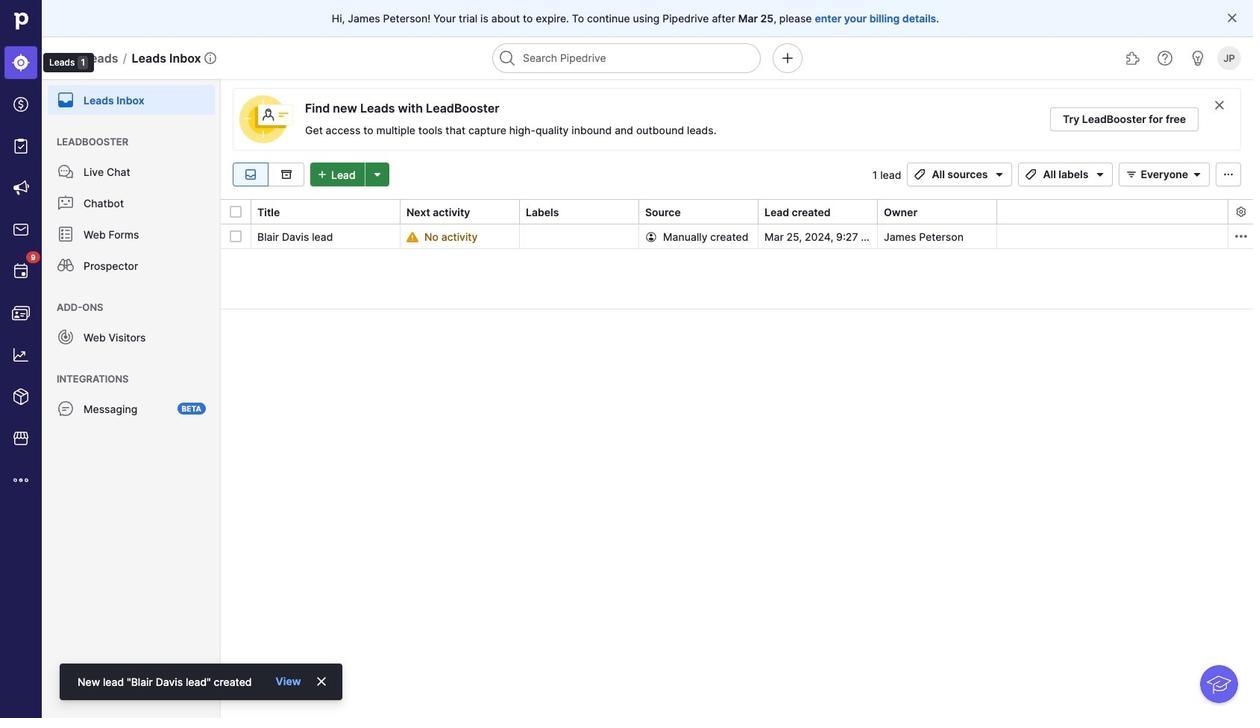 Task type: locate. For each thing, give the bounding box(es) containing it.
0 horizontal spatial color primary image
[[911, 169, 929, 181]]

color undefined image down the sales inbox icon
[[12, 263, 30, 280]]

campaigns image
[[12, 179, 30, 197]]

color secondary image
[[1214, 99, 1226, 111], [1235, 206, 1247, 218], [1232, 228, 1250, 245]]

leads image
[[12, 54, 30, 72]]

sales inbox image
[[12, 221, 30, 239]]

color undefined image right the sales inbox icon
[[57, 225, 75, 243]]

grid
[[221, 198, 1253, 718]]

quick add image
[[779, 49, 797, 67]]

menu item
[[0, 42, 42, 84], [42, 79, 221, 115]]

archive image
[[277, 169, 295, 181]]

4 color undefined image from the top
[[57, 328, 75, 346]]

2 color primary image from the left
[[1123, 169, 1141, 181]]

menu for close image
[[0, 0, 94, 718]]

color undefined image
[[57, 163, 75, 181], [57, 225, 75, 243], [12, 263, 30, 280], [57, 400, 75, 418]]

1 vertical spatial color secondary image
[[1235, 206, 1247, 218]]

1 horizontal spatial color primary image
[[1123, 169, 1141, 181]]

row
[[221, 225, 1253, 249]]

deals image
[[12, 95, 30, 113]]

1 color undefined image from the top
[[57, 91, 75, 109]]

color undefined image
[[57, 91, 75, 109], [57, 194, 75, 212], [57, 257, 75, 275], [57, 328, 75, 346]]

color primary image
[[911, 169, 929, 181], [1123, 169, 1141, 181]]

contacts image
[[12, 304, 30, 322]]

color undefined image right campaigns image
[[57, 163, 75, 181]]

2 vertical spatial color secondary image
[[1232, 228, 1250, 245]]

knowledge center bot, also known as kc bot is an onboarding assistant that allows you to see the list of onboarding items in one place for quick and easy reference. this improves your in-app experience. image
[[1200, 666, 1238, 703]]

color warning image
[[407, 231, 418, 243]]

color primary image
[[1226, 12, 1238, 24], [313, 169, 331, 181], [991, 169, 1009, 181], [1022, 169, 1040, 181], [1092, 169, 1110, 181], [1188, 169, 1206, 181], [1220, 169, 1237, 181], [230, 206, 242, 218], [230, 230, 242, 242], [645, 231, 657, 243]]

close image
[[316, 676, 328, 688]]

menu
[[0, 0, 94, 718], [42, 79, 221, 718]]

color undefined image right products image
[[57, 400, 75, 418]]

projects image
[[12, 137, 30, 155]]



Task type: vqa. For each thing, say whether or not it's contained in the screenshot.
Next day icon
no



Task type: describe. For each thing, give the bounding box(es) containing it.
add lead element
[[310, 163, 389, 186]]

more image
[[12, 471, 30, 489]]

menu for top color secondary image
[[42, 79, 221, 718]]

products image
[[12, 388, 30, 406]]

marketplace image
[[12, 430, 30, 448]]

menu toggle image
[[57, 49, 75, 67]]

add lead options image
[[368, 169, 386, 181]]

quick help image
[[1156, 49, 1174, 67]]

0 vertical spatial color secondary image
[[1214, 99, 1226, 111]]

1 color primary image from the left
[[911, 169, 929, 181]]

color primary image inside add lead element
[[313, 169, 331, 181]]

sales assistant image
[[1189, 49, 1207, 67]]

insights image
[[12, 346, 30, 364]]

3 color undefined image from the top
[[57, 257, 75, 275]]

2 color undefined image from the top
[[57, 194, 75, 212]]

info image
[[204, 52, 216, 64]]

Search Pipedrive field
[[492, 43, 761, 73]]

home image
[[10, 10, 32, 32]]

inbox image
[[242, 169, 260, 181]]



